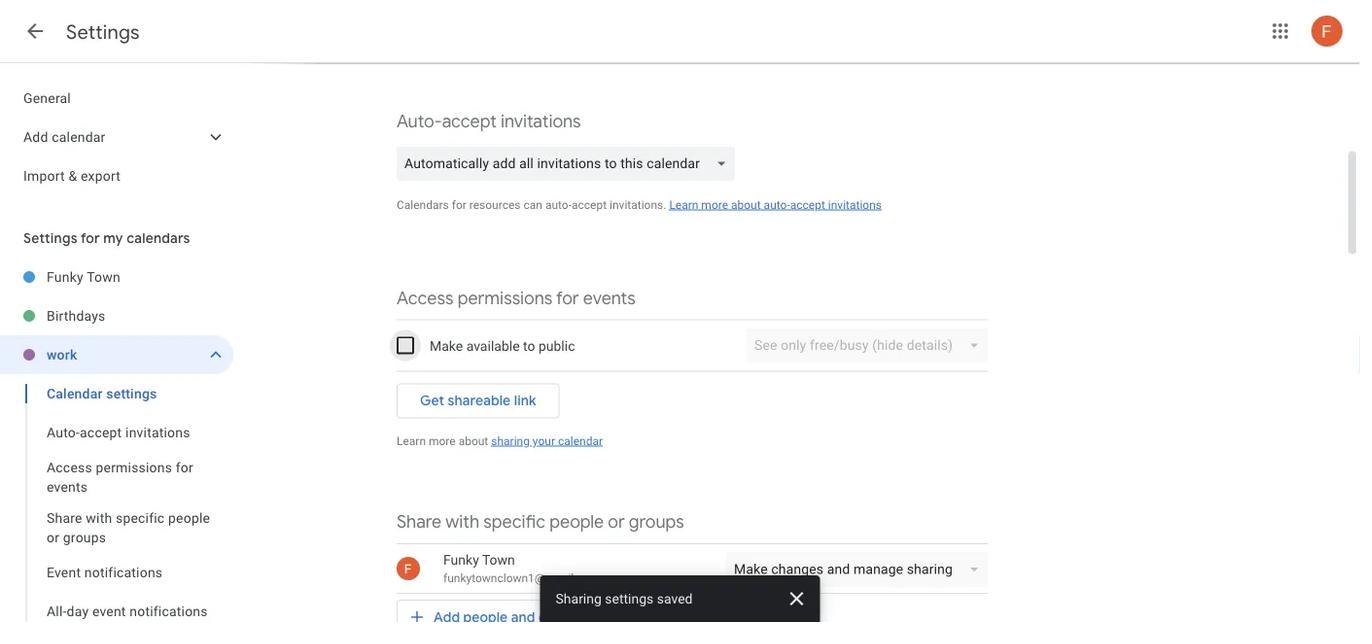 Task type: locate. For each thing, give the bounding box(es) containing it.
1 vertical spatial access permissions for events
[[47, 460, 194, 495]]

0 horizontal spatial or
[[47, 530, 59, 546]]

settings up funky town
[[23, 230, 78, 247]]

settings inside tree
[[106, 386, 157, 402]]

1 horizontal spatial auto-
[[764, 198, 791, 212]]

funky
[[47, 269, 83, 285], [444, 552, 479, 568]]

permissions up make available to public
[[458, 287, 553, 309]]

learn right invitations.
[[670, 198, 699, 212]]

birthdays
[[47, 308, 106, 324]]

groups up event notifications
[[63, 530, 106, 546]]

calendar inside tree
[[52, 129, 106, 145]]

with
[[86, 510, 112, 526], [446, 511, 480, 534]]

1 vertical spatial permissions
[[96, 460, 172, 476]]

invitations
[[501, 110, 581, 132], [829, 198, 882, 212], [126, 425, 190, 441]]

calendar
[[52, 129, 106, 145], [558, 434, 603, 448]]

groups up saved
[[629, 511, 684, 534]]

0 vertical spatial access permissions for events
[[397, 287, 636, 309]]

settings for settings for my calendars
[[23, 230, 78, 247]]

invitations.
[[610, 198, 667, 212]]

1 horizontal spatial calendar
[[558, 434, 603, 448]]

notifications right event
[[130, 604, 208, 620]]

0 vertical spatial auto-accept invitations
[[397, 110, 581, 132]]

can
[[524, 198, 543, 212]]

None field
[[397, 146, 743, 181]]

&
[[69, 168, 77, 184]]

town down settings for my calendars
[[87, 269, 120, 285]]

add calendar
[[23, 129, 106, 145]]

0 horizontal spatial access permissions for events
[[47, 460, 194, 495]]

0 horizontal spatial share with specific people or groups
[[47, 510, 210, 546]]

share with specific people or groups up event notifications
[[47, 510, 210, 546]]

0 vertical spatial learn
[[670, 198, 699, 212]]

0 horizontal spatial calendar
[[52, 129, 106, 145]]

0 vertical spatial funky
[[47, 269, 83, 285]]

town
[[87, 269, 120, 285], [482, 552, 515, 568]]

share
[[47, 510, 82, 526], [397, 511, 442, 534]]

settings for settings
[[66, 19, 140, 44]]

0 horizontal spatial auto-
[[47, 425, 80, 441]]

0 vertical spatial more
[[702, 198, 729, 212]]

0 vertical spatial about
[[731, 198, 761, 212]]

import & export
[[23, 168, 121, 184]]

learn down get at the left of page
[[397, 434, 426, 448]]

sharing settings saved
[[556, 591, 693, 607]]

learn more about auto-accept invitations link
[[670, 198, 882, 212]]

auto-accept invitations
[[397, 110, 581, 132], [47, 425, 190, 441]]

0 horizontal spatial with
[[86, 510, 112, 526]]

about
[[731, 198, 761, 212], [459, 434, 489, 448]]

access permissions for events inside group
[[47, 460, 194, 495]]

0 vertical spatial settings
[[106, 386, 157, 402]]

people
[[168, 510, 210, 526], [550, 511, 604, 534]]

0 vertical spatial access
[[397, 287, 454, 309]]

group containing calendar settings
[[0, 374, 233, 623]]

funky for funky town
[[47, 269, 83, 285]]

0 horizontal spatial learn
[[397, 434, 426, 448]]

learn more about sharing your calendar
[[397, 434, 603, 448]]

settings
[[66, 19, 140, 44], [23, 230, 78, 247]]

specific
[[116, 510, 165, 526], [484, 511, 546, 534]]

town inside the funky town tree item
[[87, 269, 120, 285]]

or
[[608, 511, 625, 534], [47, 530, 59, 546]]

1 auto- from the left
[[546, 198, 572, 212]]

0 horizontal spatial access
[[47, 460, 92, 476]]

share with specific people or groups
[[47, 510, 210, 546], [397, 511, 684, 534]]

more right invitations.
[[702, 198, 729, 212]]

0 horizontal spatial specific
[[116, 510, 165, 526]]

tree
[[0, 79, 233, 196]]

1 horizontal spatial learn
[[670, 198, 699, 212]]

make
[[430, 338, 463, 354]]

calendar right 'your'
[[558, 434, 603, 448]]

more down get at the left of page
[[429, 434, 456, 448]]

calendar up &
[[52, 129, 106, 145]]

0 horizontal spatial groups
[[63, 530, 106, 546]]

0 horizontal spatial settings
[[106, 386, 157, 402]]

auto-accept invitations up 'resources'
[[397, 110, 581, 132]]

1 horizontal spatial town
[[482, 552, 515, 568]]

notifications
[[84, 565, 163, 581], [130, 604, 208, 620]]

settings down work link
[[106, 386, 157, 402]]

shareable
[[448, 392, 511, 410]]

0 vertical spatial town
[[87, 269, 120, 285]]

1 vertical spatial invitations
[[829, 198, 882, 212]]

auto- down "calendar" in the bottom of the page
[[47, 425, 80, 441]]

1 horizontal spatial access
[[397, 287, 454, 309]]

0 vertical spatial events
[[583, 287, 636, 309]]

permissions
[[458, 287, 553, 309], [96, 460, 172, 476]]

0 horizontal spatial permissions
[[96, 460, 172, 476]]

1 vertical spatial auto-
[[47, 425, 80, 441]]

1 vertical spatial funky
[[444, 552, 479, 568]]

auto-
[[397, 110, 442, 132], [47, 425, 80, 441]]

0 horizontal spatial people
[[168, 510, 210, 526]]

settings right go back image
[[66, 19, 140, 44]]

saved
[[657, 591, 693, 607]]

for
[[452, 198, 467, 212], [81, 230, 100, 247], [556, 287, 579, 309], [176, 460, 194, 476]]

1 vertical spatial notifications
[[130, 604, 208, 620]]

0 horizontal spatial share
[[47, 510, 82, 526]]

1 horizontal spatial permissions
[[458, 287, 553, 309]]

work link
[[47, 336, 198, 374]]

all-day event notifications
[[47, 604, 208, 620]]

with up event notifications
[[86, 510, 112, 526]]

0 horizontal spatial auto-accept invitations
[[47, 425, 190, 441]]

0 vertical spatial permissions
[[458, 287, 553, 309]]

specific up event notifications
[[116, 510, 165, 526]]

funky inside funky town funkytownclown1@gmail.com
[[444, 552, 479, 568]]

calendars
[[397, 198, 449, 212]]

more
[[702, 198, 729, 212], [429, 434, 456, 448]]

auto- inside group
[[47, 425, 80, 441]]

0 horizontal spatial more
[[429, 434, 456, 448]]

or up event
[[47, 530, 59, 546]]

your
[[533, 434, 555, 448]]

events
[[583, 287, 636, 309], [47, 479, 88, 495]]

1 horizontal spatial invitations
[[501, 110, 581, 132]]

0 horizontal spatial events
[[47, 479, 88, 495]]

access up make
[[397, 287, 454, 309]]

1 horizontal spatial auto-accept invitations
[[397, 110, 581, 132]]

settings for sharing
[[605, 591, 654, 607]]

town up funkytownclown1@gmail.com
[[482, 552, 515, 568]]

with up funky town funkytownclown1@gmail.com on the left bottom
[[446, 511, 480, 534]]

1 horizontal spatial settings
[[605, 591, 654, 607]]

settings left saved
[[605, 591, 654, 607]]

0 vertical spatial calendar
[[52, 129, 106, 145]]

funkytownclown1@gmail.com
[[444, 572, 600, 586]]

auto-accept invitations down "calendar settings"
[[47, 425, 190, 441]]

town inside funky town funkytownclown1@gmail.com
[[482, 552, 515, 568]]

add
[[23, 129, 48, 145]]

access
[[397, 287, 454, 309], [47, 460, 92, 476]]

permissions inside "settings for my calendars" tree
[[96, 460, 172, 476]]

1 vertical spatial town
[[482, 552, 515, 568]]

0 horizontal spatial funky
[[47, 269, 83, 285]]

access permissions for events
[[397, 287, 636, 309], [47, 460, 194, 495]]

1 vertical spatial settings
[[605, 591, 654, 607]]

sharing your calendar link
[[491, 434, 603, 448]]

permissions down "calendar settings"
[[96, 460, 172, 476]]

1 vertical spatial auto-accept invitations
[[47, 425, 190, 441]]

0 horizontal spatial town
[[87, 269, 120, 285]]

specific up funky town funkytownclown1@gmail.com on the left bottom
[[484, 511, 546, 534]]

0 vertical spatial settings
[[66, 19, 140, 44]]

go back image
[[23, 19, 47, 43]]

1 vertical spatial calendar
[[558, 434, 603, 448]]

my
[[103, 230, 123, 247]]

events inside group
[[47, 479, 88, 495]]

or up sharing settings saved
[[608, 511, 625, 534]]

1 vertical spatial access
[[47, 460, 92, 476]]

auto-
[[546, 198, 572, 212], [764, 198, 791, 212]]

settings for my calendars tree
[[0, 258, 233, 623]]

funky inside the funky town tree item
[[47, 269, 83, 285]]

settings heading
[[66, 19, 140, 44]]

1 vertical spatial settings
[[23, 230, 78, 247]]

accept inside group
[[80, 425, 122, 441]]

notifications up all-day event notifications
[[84, 565, 163, 581]]

share with specific people or groups inside group
[[47, 510, 210, 546]]

auto- up calendars
[[397, 110, 442, 132]]

group
[[0, 374, 233, 623]]

1 horizontal spatial auto-
[[397, 110, 442, 132]]

access permissions for events up the to
[[397, 287, 636, 309]]

settings for my calendars
[[23, 230, 190, 247]]

share with specific people or groups up funky town funkytownclown1@gmail.com on the left bottom
[[397, 511, 684, 534]]

1 horizontal spatial funky
[[444, 552, 479, 568]]

all-
[[47, 604, 67, 620]]

link
[[514, 392, 537, 410]]

funky up funkytownclown1@gmail.com
[[444, 552, 479, 568]]

funky up birthdays
[[47, 269, 83, 285]]

1 horizontal spatial share
[[397, 511, 442, 534]]

1 horizontal spatial specific
[[484, 511, 546, 534]]

0 horizontal spatial invitations
[[126, 425, 190, 441]]

groups
[[629, 511, 684, 534], [63, 530, 106, 546]]

access permissions for events down "calendar settings"
[[47, 460, 194, 495]]

sharing
[[556, 591, 602, 607]]

0 horizontal spatial auto-
[[546, 198, 572, 212]]

sharing
[[491, 434, 530, 448]]

1 vertical spatial events
[[47, 479, 88, 495]]

learn
[[670, 198, 699, 212], [397, 434, 426, 448]]

2 vertical spatial invitations
[[126, 425, 190, 441]]

town for funky town
[[87, 269, 120, 285]]

accept
[[442, 110, 497, 132], [572, 198, 607, 212], [791, 198, 826, 212], [80, 425, 122, 441]]

tree containing general
[[0, 79, 233, 196]]

to
[[523, 338, 535, 354]]

settings
[[106, 386, 157, 402], [605, 591, 654, 607]]

settings for calendar
[[106, 386, 157, 402]]

0 horizontal spatial about
[[459, 434, 489, 448]]

access down "calendar" in the bottom of the page
[[47, 460, 92, 476]]



Task type: describe. For each thing, give the bounding box(es) containing it.
1 horizontal spatial or
[[608, 511, 625, 534]]

funky town
[[47, 269, 120, 285]]

calendar
[[47, 386, 103, 402]]

specific inside share with specific people or groups
[[116, 510, 165, 526]]

public
[[539, 338, 575, 354]]

event
[[92, 604, 126, 620]]

calendars for resources can auto-accept invitations. learn more about auto-accept invitations
[[397, 198, 882, 212]]

1 horizontal spatial about
[[731, 198, 761, 212]]

work
[[47, 347, 77, 363]]

people inside "settings for my calendars" tree
[[168, 510, 210, 526]]

export
[[81, 168, 121, 184]]

with inside share with specific people or groups
[[86, 510, 112, 526]]

1 vertical spatial learn
[[397, 434, 426, 448]]

birthdays link
[[47, 297, 233, 336]]

calendars
[[127, 230, 190, 247]]

1 vertical spatial more
[[429, 434, 456, 448]]

event notifications
[[47, 565, 163, 581]]

1 horizontal spatial groups
[[629, 511, 684, 534]]

event
[[47, 565, 81, 581]]

funky for funky town funkytownclown1@gmail.com
[[444, 552, 479, 568]]

1 horizontal spatial more
[[702, 198, 729, 212]]

day
[[67, 604, 89, 620]]

birthdays tree item
[[0, 297, 233, 336]]

auto-accept invitations inside group
[[47, 425, 190, 441]]

general
[[23, 90, 71, 106]]

import
[[23, 168, 65, 184]]

access inside group
[[47, 460, 92, 476]]

get
[[420, 392, 445, 410]]

for inside group
[[176, 460, 194, 476]]

1 horizontal spatial access permissions for events
[[397, 287, 636, 309]]

groups inside share with specific people or groups
[[63, 530, 106, 546]]

resources
[[470, 198, 521, 212]]

1 horizontal spatial share with specific people or groups
[[397, 511, 684, 534]]

work tree item
[[0, 336, 233, 374]]

1 horizontal spatial people
[[550, 511, 604, 534]]

available
[[467, 338, 520, 354]]

get shareable link
[[420, 392, 537, 410]]

0 vertical spatial invitations
[[501, 110, 581, 132]]

share inside share with specific people or groups
[[47, 510, 82, 526]]

or inside share with specific people or groups
[[47, 530, 59, 546]]

invitations inside group
[[126, 425, 190, 441]]

1 horizontal spatial with
[[446, 511, 480, 534]]

2 horizontal spatial invitations
[[829, 198, 882, 212]]

2 auto- from the left
[[764, 198, 791, 212]]

1 horizontal spatial events
[[583, 287, 636, 309]]

town for funky town funkytownclown1@gmail.com
[[482, 552, 515, 568]]

1 vertical spatial about
[[459, 434, 489, 448]]

0 vertical spatial auto-
[[397, 110, 442, 132]]

funky town tree item
[[0, 258, 233, 297]]

0 vertical spatial notifications
[[84, 565, 163, 581]]

get shareable link button
[[397, 378, 560, 425]]

funky town funkytownclown1@gmail.com
[[444, 552, 600, 586]]

make available to public
[[430, 338, 575, 354]]

calendar settings
[[47, 386, 157, 402]]



Task type: vqa. For each thing, say whether or not it's contained in the screenshot.
for inside the tree
yes



